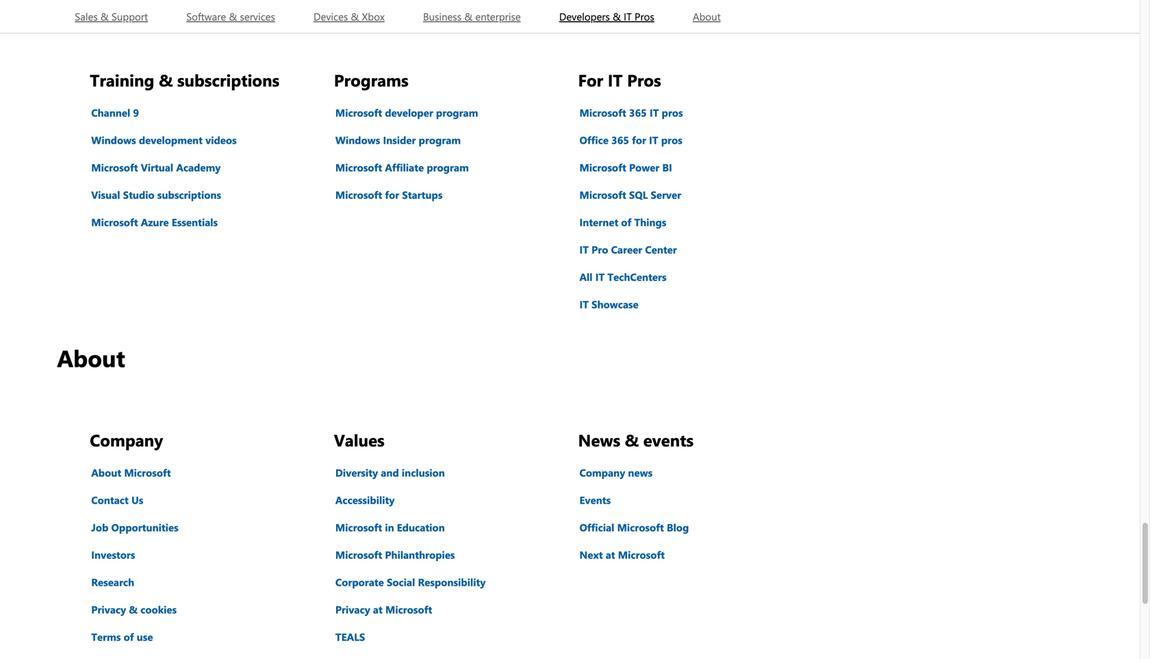 Task type: locate. For each thing, give the bounding box(es) containing it.
pros inside office 365 for it pros link
[[661, 133, 683, 147]]

microsoft developer program
[[335, 106, 478, 119]]

1 vertical spatial pros
[[627, 69, 661, 91]]

training & subscriptions
[[90, 69, 280, 91]]

microsoft for microsoft power bi
[[580, 161, 626, 174]]

at for privacy
[[373, 603, 383, 617]]

365 right office
[[612, 133, 629, 147]]

subscriptions up videos
[[177, 69, 280, 91]]

about for the about link
[[693, 10, 721, 23]]

& for business
[[464, 10, 473, 23]]

it showcase link
[[578, 296, 640, 313]]

0 horizontal spatial of
[[124, 630, 134, 644]]

of inside "link"
[[124, 630, 134, 644]]

microsoft sql server
[[580, 188, 682, 202]]

privacy for values
[[335, 603, 370, 617]]

official microsoft blog link
[[578, 519, 691, 536]]

0 vertical spatial program
[[436, 106, 478, 119]]

and
[[381, 466, 399, 480]]

microsoft up microsoft for startups link
[[335, 161, 382, 174]]

at
[[606, 548, 615, 562], [373, 603, 383, 617]]

channel 9
[[91, 106, 139, 119]]

business & enterprise link
[[422, 0, 522, 33]]

program inside 'link'
[[427, 161, 469, 174]]

microsoft for microsoft affiliate program
[[335, 161, 382, 174]]

microsoft for microsoft for startups
[[335, 188, 382, 202]]

for up power
[[632, 133, 646, 147]]

contact us link
[[90, 492, 145, 508]]

& right developers
[[613, 10, 621, 23]]

at down corporate
[[373, 603, 383, 617]]

microsoft philanthropies
[[335, 548, 455, 562]]

of for terms
[[124, 630, 134, 644]]

next
[[580, 548, 603, 562]]

it
[[624, 10, 632, 23], [608, 69, 623, 91], [650, 106, 659, 119], [649, 133, 659, 147], [580, 243, 589, 256], [596, 270, 605, 284], [580, 298, 589, 311]]

of left things
[[621, 215, 632, 229]]

0 vertical spatial pros
[[662, 106, 683, 119]]

microsoft for microsoft sql server
[[580, 188, 626, 202]]

pros up the bi on the right
[[661, 133, 683, 147]]

& for developers
[[613, 10, 621, 23]]

microsoft azure essentials
[[91, 215, 218, 229]]

microsoft down official microsoft blog link
[[618, 548, 665, 562]]

1 vertical spatial at
[[373, 603, 383, 617]]

support
[[112, 10, 148, 23]]

program for microsoft affiliate program
[[427, 161, 469, 174]]

blog
[[667, 521, 689, 534]]

it right for at right top
[[608, 69, 623, 91]]

1 vertical spatial pros
[[661, 133, 683, 147]]

& left cookies
[[129, 603, 138, 617]]

terms
[[91, 630, 121, 644]]

& for privacy
[[129, 603, 138, 617]]

terms of use link
[[90, 629, 154, 645]]

microsoft developer program link
[[334, 104, 480, 121]]

pros
[[662, 106, 683, 119], [661, 133, 683, 147]]

microsoft down office
[[580, 161, 626, 174]]

it right developers
[[624, 10, 632, 23]]

sales
[[75, 10, 98, 23]]

program
[[436, 106, 478, 119], [419, 133, 461, 147], [427, 161, 469, 174]]

subscriptions for training & subscriptions
[[177, 69, 280, 91]]

of left use
[[124, 630, 134, 644]]

pros up office 365 for it pros link in the top right of the page
[[662, 106, 683, 119]]

1 windows from the left
[[91, 133, 136, 147]]

news & events
[[578, 429, 694, 451]]

company
[[90, 429, 163, 451], [580, 466, 625, 480]]

privacy up the teals link
[[335, 603, 370, 617]]

software & services
[[186, 10, 275, 23]]

program up startups
[[427, 161, 469, 174]]

microsoft down visual
[[91, 215, 138, 229]]

privacy & cookies link
[[90, 602, 178, 618]]

& left xbox
[[351, 10, 359, 23]]

microsoft
[[335, 106, 382, 119], [580, 106, 626, 119], [91, 161, 138, 174], [335, 161, 382, 174], [580, 161, 626, 174], [335, 188, 382, 202], [580, 188, 626, 202], [91, 215, 138, 229], [124, 466, 171, 480], [335, 521, 382, 534], [617, 521, 664, 534], [335, 548, 382, 562], [618, 548, 665, 562], [386, 603, 432, 617]]

2 vertical spatial program
[[427, 161, 469, 174]]

office 365 for it pros link
[[578, 132, 684, 148]]

privacy up terms
[[91, 603, 126, 617]]

0 vertical spatial at
[[606, 548, 615, 562]]

it down all
[[580, 298, 589, 311]]

windows insider program
[[335, 133, 461, 147]]

2 windows from the left
[[335, 133, 380, 147]]

& right training
[[159, 69, 173, 91]]

corporate social responsibility
[[335, 576, 486, 589]]

developers
[[559, 10, 610, 23]]

about microsoft
[[91, 466, 171, 480]]

job opportunities link
[[90, 519, 180, 536]]

0 horizontal spatial windows
[[91, 133, 136, 147]]

microsoft inside 'link'
[[335, 161, 382, 174]]

for inside microsoft for startups link
[[385, 188, 399, 202]]

1 vertical spatial program
[[419, 133, 461, 147]]

windows left insider at the top
[[335, 133, 380, 147]]

for
[[578, 69, 603, 91]]

microsoft down the corporate social responsibility in the left of the page
[[386, 603, 432, 617]]

for down microsoft affiliate program 'link'
[[385, 188, 399, 202]]

windows for training & subscriptions
[[91, 133, 136, 147]]

microsoft up next at microsoft link
[[617, 521, 664, 534]]

microsoft down programs
[[335, 106, 382, 119]]

microsoft 365 it pros
[[580, 106, 683, 119]]

company up about microsoft link
[[90, 429, 163, 451]]

0 horizontal spatial company
[[90, 429, 163, 451]]

at right next
[[606, 548, 615, 562]]

& right sales
[[101, 10, 109, 23]]

channel 9 link
[[90, 104, 140, 121]]

windows down channel 9 at the top left of the page
[[91, 133, 136, 147]]

0 vertical spatial for
[[632, 133, 646, 147]]

365
[[629, 106, 647, 119], [612, 133, 629, 147]]

& right business
[[464, 10, 473, 23]]

microsoft up us
[[124, 466, 171, 480]]

it up the office 365 for it pros
[[650, 106, 659, 119]]

microsoft up internet
[[580, 188, 626, 202]]

virtual
[[141, 161, 173, 174]]

365 for office
[[612, 133, 629, 147]]

365 up the office 365 for it pros
[[629, 106, 647, 119]]

at for next
[[606, 548, 615, 562]]

of
[[621, 215, 632, 229], [124, 630, 134, 644]]

about link
[[692, 0, 722, 33]]

privacy at microsoft link
[[334, 602, 434, 618]]

microsoft sql server link
[[578, 187, 683, 203]]

development
[[139, 133, 203, 147]]

2 privacy from the left
[[335, 603, 370, 617]]

0 horizontal spatial privacy
[[91, 603, 126, 617]]

corporate
[[335, 576, 384, 589]]

0 vertical spatial of
[[621, 215, 632, 229]]

program right insider at the top
[[419, 133, 461, 147]]

& right "news"
[[625, 429, 639, 451]]

program right developer
[[436, 106, 478, 119]]

pros
[[635, 10, 655, 23], [627, 69, 661, 91]]

microsoft up visual
[[91, 161, 138, 174]]

1 horizontal spatial privacy
[[335, 603, 370, 617]]

microsoft for microsoft in education
[[335, 521, 382, 534]]

devices & xbox link
[[312, 0, 386, 33]]

1 horizontal spatial windows
[[335, 133, 380, 147]]

0 vertical spatial 365
[[629, 106, 647, 119]]

0 vertical spatial company
[[90, 429, 163, 451]]

pros right developers
[[635, 10, 655, 23]]

microsoft down microsoft affiliate program 'link'
[[335, 188, 382, 202]]

1 horizontal spatial at
[[606, 548, 615, 562]]

1 vertical spatial for
[[385, 188, 399, 202]]

it right all
[[596, 270, 605, 284]]

1 horizontal spatial for
[[632, 133, 646, 147]]

1 vertical spatial company
[[580, 466, 625, 480]]

subscriptions
[[177, 69, 280, 91], [157, 188, 221, 202]]

business
[[423, 10, 462, 23]]

microsoft up office
[[580, 106, 626, 119]]

responsibility
[[418, 576, 486, 589]]

microsoft down accessibility
[[335, 521, 382, 534]]

company up events
[[580, 466, 625, 480]]

& left services
[[229, 10, 237, 23]]

center
[[645, 243, 677, 256]]

0 vertical spatial subscriptions
[[177, 69, 280, 91]]

developers & it pros link
[[558, 0, 656, 33]]

0 vertical spatial about
[[693, 10, 721, 23]]

events link
[[578, 492, 612, 508]]

contact us
[[91, 493, 143, 507]]

1 privacy from the left
[[91, 603, 126, 617]]

subscriptions inside visual studio subscriptions link
[[157, 188, 221, 202]]

1 horizontal spatial company
[[580, 466, 625, 480]]

devices & xbox
[[314, 10, 385, 23]]

& for sales
[[101, 10, 109, 23]]

1 vertical spatial of
[[124, 630, 134, 644]]

1 vertical spatial 365
[[612, 133, 629, 147]]

sales & support link
[[73, 0, 149, 33]]

pros up microsoft 365 it pros link
[[627, 69, 661, 91]]

1 vertical spatial subscriptions
[[157, 188, 221, 202]]

education
[[397, 521, 445, 534]]

all it techcenters link
[[578, 269, 668, 285]]

academy
[[176, 161, 221, 174]]

subscriptions up 'essentials' on the left of the page
[[157, 188, 221, 202]]

0 horizontal spatial for
[[385, 188, 399, 202]]

privacy
[[91, 603, 126, 617], [335, 603, 370, 617]]

0 horizontal spatial at
[[373, 603, 383, 617]]

techcenters
[[608, 270, 667, 284]]

news
[[578, 429, 621, 451]]

microsoft up corporate
[[335, 548, 382, 562]]

training
[[90, 69, 154, 91]]

microsoft power bi link
[[578, 159, 674, 176]]

microsoft for microsoft 365 it pros
[[580, 106, 626, 119]]

windows for programs
[[335, 133, 380, 147]]

2 vertical spatial about
[[91, 466, 121, 480]]

for inside office 365 for it pros link
[[632, 133, 646, 147]]

1 horizontal spatial of
[[621, 215, 632, 229]]

windows development videos
[[91, 133, 237, 147]]

affiliate
[[385, 161, 424, 174]]



Task type: describe. For each thing, give the bounding box(es) containing it.
it left pro
[[580, 243, 589, 256]]

diversity
[[335, 466, 378, 480]]

it showcase
[[580, 298, 639, 311]]

terms of use
[[91, 630, 153, 644]]

windows insider program link
[[334, 132, 462, 148]]

microsoft affiliate program
[[335, 161, 469, 174]]

software
[[186, 10, 226, 23]]

microsoft for startups link
[[334, 187, 444, 203]]

inclusion
[[402, 466, 445, 480]]

microsoft for microsoft azure essentials
[[91, 215, 138, 229]]

privacy & cookies
[[91, 603, 177, 617]]

corporate social responsibility link
[[334, 574, 487, 591]]

use
[[137, 630, 153, 644]]

pros inside microsoft 365 it pros link
[[662, 106, 683, 119]]

next at microsoft link
[[578, 547, 666, 563]]

videos
[[206, 133, 237, 147]]

for it pros
[[578, 69, 661, 91]]

software & services link
[[185, 0, 277, 33]]

official microsoft blog
[[580, 521, 689, 534]]

azure
[[141, 215, 169, 229]]

office 365 for it pros
[[580, 133, 683, 147]]

sales & support
[[75, 10, 148, 23]]

microsoft for startups
[[335, 188, 443, 202]]

official
[[580, 521, 615, 534]]

& for software
[[229, 10, 237, 23]]

it inside 'link'
[[580, 298, 589, 311]]

teals
[[335, 630, 365, 644]]

it pro career center link
[[578, 241, 679, 258]]

channel
[[91, 106, 130, 119]]

pro
[[592, 243, 608, 256]]

microsoft for microsoft virtual academy
[[91, 161, 138, 174]]

windows development videos link
[[90, 132, 238, 148]]

accessibility
[[335, 493, 395, 507]]

values
[[334, 429, 385, 451]]

privacy at microsoft
[[335, 603, 432, 617]]

365 for microsoft
[[629, 106, 647, 119]]

internet
[[580, 215, 619, 229]]

opportunities
[[111, 521, 179, 534]]

privacy for company
[[91, 603, 126, 617]]

xbox
[[362, 10, 385, 23]]

visual
[[91, 188, 120, 202]]

us
[[131, 493, 143, 507]]

of for internet
[[621, 215, 632, 229]]

& for training
[[159, 69, 173, 91]]

program for windows insider program
[[419, 133, 461, 147]]

it up power
[[649, 133, 659, 147]]

business & enterprise
[[423, 10, 521, 23]]

things
[[634, 215, 667, 229]]

sql
[[629, 188, 648, 202]]

about for about microsoft
[[91, 466, 121, 480]]

showcase
[[592, 298, 639, 311]]

program for microsoft developer program
[[436, 106, 478, 119]]

diversity and inclusion
[[335, 466, 445, 480]]

devices
[[314, 10, 348, 23]]

9
[[133, 106, 139, 119]]

news
[[628, 466, 653, 480]]

visual studio subscriptions
[[91, 188, 221, 202]]

accessibility link
[[334, 492, 396, 508]]

1 vertical spatial about
[[57, 342, 125, 373]]

all it techcenters
[[580, 270, 667, 284]]

developer
[[385, 106, 433, 119]]

microsoft for microsoft philanthropies
[[335, 548, 382, 562]]

microsoft affiliate program link
[[334, 159, 470, 176]]

microsoft in education link
[[334, 519, 446, 536]]

research
[[91, 576, 134, 589]]

microsoft philanthropies link
[[334, 547, 456, 563]]

microsoft virtual academy
[[91, 161, 221, 174]]

& for devices
[[351, 10, 359, 23]]

company for company news
[[580, 466, 625, 480]]

programs
[[334, 69, 409, 91]]

internet of things
[[580, 215, 667, 229]]

& for news
[[625, 429, 639, 451]]

about microsoft link
[[90, 465, 172, 481]]

social
[[387, 576, 415, 589]]

job opportunities
[[91, 521, 179, 534]]

cookies
[[141, 603, 177, 617]]

in
[[385, 521, 394, 534]]

microsoft in education
[[335, 521, 445, 534]]

all
[[580, 270, 593, 284]]

research link
[[90, 574, 136, 591]]

microsoft azure essentials link
[[90, 214, 219, 230]]

office
[[580, 133, 609, 147]]

company for company
[[90, 429, 163, 451]]

visual studio subscriptions link
[[90, 187, 223, 203]]

developers & it pros
[[559, 10, 655, 23]]

server
[[651, 188, 682, 202]]

diversity and inclusion link
[[334, 465, 446, 481]]

career
[[611, 243, 643, 256]]

services
[[240, 10, 275, 23]]

it pro career center
[[580, 243, 677, 256]]

microsoft for microsoft developer program
[[335, 106, 382, 119]]

0 vertical spatial pros
[[635, 10, 655, 23]]

subscriptions for visual studio subscriptions
[[157, 188, 221, 202]]

events
[[580, 493, 611, 507]]

studio
[[123, 188, 155, 202]]

insider
[[383, 133, 416, 147]]

teals link
[[334, 629, 367, 645]]

investors
[[91, 548, 135, 562]]



Task type: vqa. For each thing, say whether or not it's contained in the screenshot.
commitment) associated with F3
no



